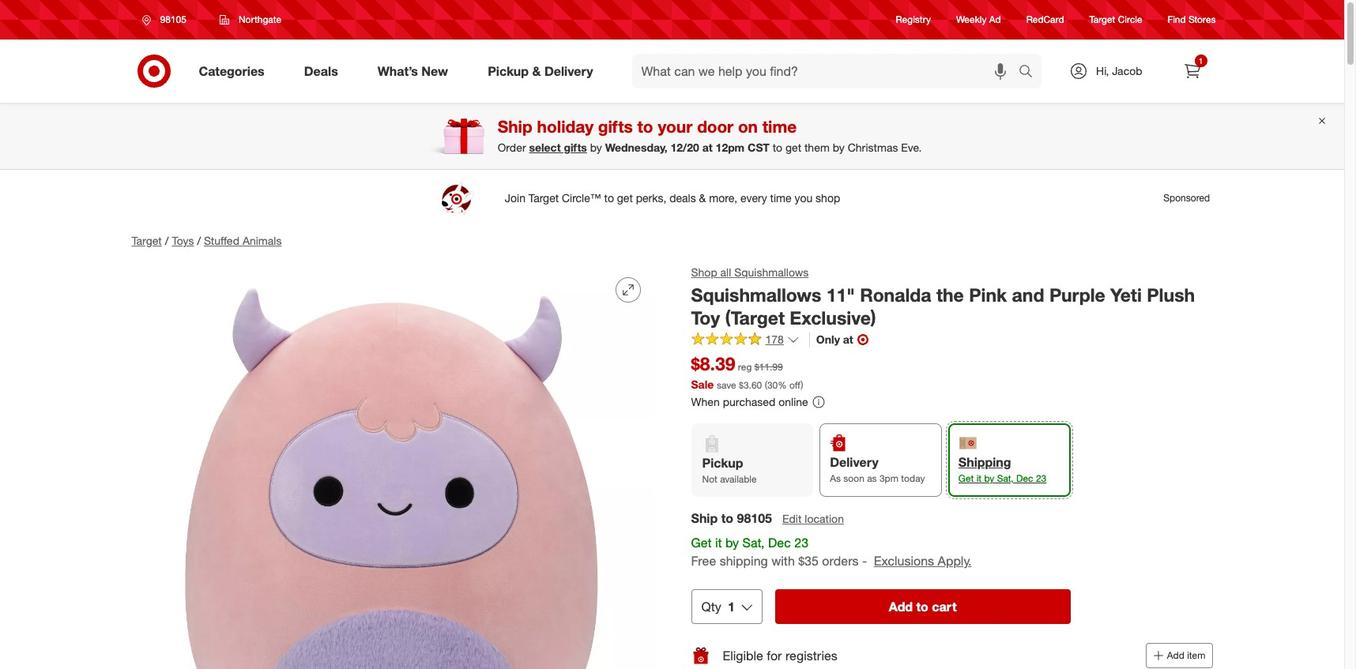 Task type: vqa. For each thing, say whether or not it's contained in the screenshot.
Wednesday, at the top left of the page
yes



Task type: describe. For each thing, give the bounding box(es) containing it.
categories link
[[185, 54, 284, 89]]

3pm
[[880, 473, 899, 485]]

ship holiday gifts to your door on time order select gifts by wednesday, 12/20 at 12pm cst to get them by christmas eve.
[[498, 116, 922, 154]]

add item
[[1167, 650, 1206, 661]]

cst
[[748, 141, 770, 154]]

save
[[717, 380, 736, 391]]

ship for to
[[691, 511, 718, 527]]

add to cart button
[[775, 590, 1070, 624]]

free
[[691, 553, 716, 569]]

0 vertical spatial squishmallows
[[734, 266, 809, 279]]

exclusive)
[[790, 306, 876, 329]]

1 horizontal spatial 98105
[[737, 511, 772, 527]]

target for target / toys / stuffed animals
[[132, 234, 162, 247]]

and
[[1012, 284, 1044, 306]]

advertisement region
[[119, 179, 1225, 217]]

get it by sat, dec 23 free shipping with $35 orders - exclusions apply.
[[691, 535, 972, 569]]

it inside shipping get it by sat, dec 23
[[977, 473, 982, 485]]

wednesday,
[[605, 141, 668, 154]]

stores
[[1189, 14, 1216, 26]]

shipping
[[959, 455, 1011, 470]]

delivery inside pickup & delivery link
[[544, 63, 593, 79]]

redcard
[[1026, 14, 1064, 26]]

ship for holiday
[[498, 116, 532, 137]]

12/20
[[671, 141, 699, 154]]

-
[[862, 553, 867, 569]]

hi,
[[1096, 64, 1109, 77]]

northgate
[[239, 13, 281, 25]]

off
[[789, 380, 801, 391]]

with
[[771, 553, 795, 569]]

target for target circle
[[1089, 14, 1115, 26]]

$
[[739, 380, 744, 391]]

eligible
[[723, 648, 763, 663]]

to down the available
[[721, 511, 733, 527]]

them
[[804, 141, 830, 154]]

ad
[[989, 14, 1001, 26]]

qty 1
[[701, 599, 735, 615]]

$8.39
[[691, 353, 735, 375]]

item
[[1187, 650, 1206, 661]]

only at
[[816, 333, 853, 347]]

what's new
[[378, 63, 448, 79]]

eve.
[[901, 141, 922, 154]]

squishmallows 11&#34; ronalda the pink and purple yeti plush toy (target exclusive), 1 of 16 image
[[132, 265, 653, 669]]

orders
[[822, 553, 859, 569]]

plush
[[1147, 284, 1195, 306]]

shop all squishmallows squishmallows 11" ronalda the pink and purple yeti plush toy (target exclusive)
[[691, 266, 1195, 329]]

%
[[778, 380, 787, 391]]

animals
[[243, 234, 282, 247]]

pickup & delivery link
[[474, 54, 613, 89]]

christmas
[[848, 141, 898, 154]]

northgate button
[[209, 6, 292, 34]]

all
[[720, 266, 731, 279]]

holiday
[[537, 116, 594, 137]]

when
[[691, 395, 720, 409]]

delivery inside the delivery as soon as 3pm today
[[830, 455, 879, 470]]

for
[[767, 648, 782, 663]]

stuffed animals link
[[204, 234, 282, 247]]

1 vertical spatial squishmallows
[[691, 284, 821, 306]]

door
[[697, 116, 734, 137]]

target circle
[[1089, 14, 1142, 26]]

pink
[[969, 284, 1007, 306]]

hi, jacob
[[1096, 64, 1142, 77]]

pickup for &
[[488, 63, 529, 79]]

edit
[[782, 512, 802, 526]]

by right them
[[833, 141, 845, 154]]

pickup not available
[[702, 455, 757, 485]]

$35
[[798, 553, 819, 569]]

as
[[830, 473, 841, 485]]

by inside shipping get it by sat, dec 23
[[984, 473, 994, 485]]

delivery as soon as 3pm today
[[830, 455, 925, 485]]

edit location button
[[782, 511, 845, 528]]

cart
[[932, 599, 957, 615]]

your
[[658, 116, 693, 137]]

get inside get it by sat, dec 23 free shipping with $35 orders - exclusions apply.
[[691, 535, 712, 551]]

1 horizontal spatial 1
[[1199, 56, 1203, 66]]

what's
[[378, 63, 418, 79]]

weekly
[[956, 14, 987, 26]]

98105 inside dropdown button
[[160, 13, 186, 25]]

sat, inside get it by sat, dec 23 free shipping with $35 orders - exclusions apply.
[[743, 535, 765, 551]]

edit location
[[782, 512, 844, 526]]

sat, inside shipping get it by sat, dec 23
[[997, 473, 1014, 485]]

shipping get it by sat, dec 23
[[959, 455, 1047, 485]]

categories
[[199, 63, 265, 79]]

12pm
[[716, 141, 745, 154]]

search
[[1012, 64, 1050, 80]]

weekly ad
[[956, 14, 1001, 26]]

pickup for not
[[702, 455, 743, 471]]



Task type: locate. For each thing, give the bounding box(es) containing it.
pickup up not
[[702, 455, 743, 471]]

on
[[738, 116, 758, 137]]

dec inside get it by sat, dec 23 free shipping with $35 orders - exclusions apply.
[[768, 535, 791, 551]]

0 horizontal spatial gifts
[[564, 141, 587, 154]]

it inside get it by sat, dec 23 free shipping with $35 orders - exclusions apply.
[[715, 535, 722, 551]]

shop
[[691, 266, 717, 279]]

0 vertical spatial add
[[889, 599, 913, 615]]

gifts up wednesday,
[[598, 116, 633, 137]]

What can we help you find? suggestions appear below search field
[[632, 54, 1023, 89]]

pickup left &
[[488, 63, 529, 79]]

1 horizontal spatial ship
[[691, 511, 718, 527]]

sale
[[691, 378, 714, 391]]

1 horizontal spatial dec
[[1016, 473, 1033, 485]]

98105 button
[[132, 6, 203, 34]]

98105 left edit
[[737, 511, 772, 527]]

to up wednesday,
[[637, 116, 653, 137]]

add left 'item'
[[1167, 650, 1185, 661]]

at inside ship holiday gifts to your door on time order select gifts by wednesday, 12/20 at 12pm cst to get them by christmas eve.
[[702, 141, 713, 154]]

it up free
[[715, 535, 722, 551]]

registry
[[896, 14, 931, 26]]

0 horizontal spatial /
[[165, 234, 169, 247]]

search button
[[1012, 54, 1050, 92]]

squishmallows up (target
[[691, 284, 821, 306]]

available
[[720, 474, 757, 485]]

add for add item
[[1167, 650, 1185, 661]]

at right only
[[843, 333, 853, 347]]

sat, down shipping
[[997, 473, 1014, 485]]

0 vertical spatial ship
[[498, 116, 532, 137]]

1 horizontal spatial delivery
[[830, 455, 879, 470]]

find stores link
[[1168, 13, 1216, 27]]

1 vertical spatial sat,
[[743, 535, 765, 551]]

new
[[422, 63, 448, 79]]

1 vertical spatial ship
[[691, 511, 718, 527]]

at
[[702, 141, 713, 154], [843, 333, 853, 347]]

0 vertical spatial 23
[[1036, 473, 1047, 485]]

1 horizontal spatial get
[[959, 473, 974, 485]]

98105
[[160, 13, 186, 25], [737, 511, 772, 527]]

deals
[[304, 63, 338, 79]]

select
[[529, 141, 561, 154]]

ronalda
[[860, 284, 931, 306]]

ship
[[498, 116, 532, 137], [691, 511, 718, 527]]

what's new link
[[364, 54, 468, 89]]

1 down stores
[[1199, 56, 1203, 66]]

0 horizontal spatial target
[[132, 234, 162, 247]]

11"
[[826, 284, 855, 306]]

redcard link
[[1026, 13, 1064, 27]]

98105 left northgate dropdown button
[[160, 13, 186, 25]]

1 right qty
[[728, 599, 735, 615]]

add
[[889, 599, 913, 615], [1167, 650, 1185, 661]]

pickup inside pickup not available
[[702, 455, 743, 471]]

1 vertical spatial dec
[[768, 535, 791, 551]]

target link
[[132, 234, 162, 247]]

registry link
[[896, 13, 931, 27]]

1 horizontal spatial sat,
[[997, 473, 1014, 485]]

ship up order
[[498, 116, 532, 137]]

delivery up the soon
[[830, 455, 879, 470]]

0 horizontal spatial sat,
[[743, 535, 765, 551]]

target left toys 'link'
[[132, 234, 162, 247]]

0 vertical spatial delivery
[[544, 63, 593, 79]]

1 / from the left
[[165, 234, 169, 247]]

ship to 98105
[[691, 511, 772, 527]]

only
[[816, 333, 840, 347]]

apply.
[[938, 553, 972, 569]]

by down shipping
[[984, 473, 994, 485]]

get down shipping
[[959, 473, 974, 485]]

)
[[801, 380, 803, 391]]

get
[[785, 141, 801, 154]]

0 horizontal spatial delivery
[[544, 63, 593, 79]]

qty
[[701, 599, 721, 615]]

pickup & delivery
[[488, 63, 593, 79]]

0 vertical spatial dec
[[1016, 473, 1033, 485]]

get inside shipping get it by sat, dec 23
[[959, 473, 974, 485]]

toy
[[691, 306, 720, 329]]

178
[[765, 333, 784, 347]]

0 horizontal spatial get
[[691, 535, 712, 551]]

gifts
[[598, 116, 633, 137], [564, 141, 587, 154]]

circle
[[1118, 14, 1142, 26]]

target left circle
[[1089, 14, 1115, 26]]

toys link
[[172, 234, 194, 247]]

today
[[901, 473, 925, 485]]

1 vertical spatial delivery
[[830, 455, 879, 470]]

not
[[702, 474, 717, 485]]

0 vertical spatial get
[[959, 473, 974, 485]]

ship down not
[[691, 511, 718, 527]]

0 vertical spatial it
[[977, 473, 982, 485]]

/ left toys 'link'
[[165, 234, 169, 247]]

1 vertical spatial it
[[715, 535, 722, 551]]

exclusions apply. button
[[874, 553, 972, 571]]

pickup
[[488, 63, 529, 79], [702, 455, 743, 471]]

/ right toys
[[197, 234, 201, 247]]

1 vertical spatial 1
[[728, 599, 735, 615]]

(target
[[725, 306, 785, 329]]

3.60
[[744, 380, 762, 391]]

2 / from the left
[[197, 234, 201, 247]]

jacob
[[1112, 64, 1142, 77]]

178 link
[[691, 332, 800, 350]]

1 vertical spatial get
[[691, 535, 712, 551]]

when purchased online
[[691, 395, 808, 409]]

by inside get it by sat, dec 23 free shipping with $35 orders - exclusions apply.
[[725, 535, 739, 551]]

target / toys / stuffed animals
[[132, 234, 282, 247]]

1 vertical spatial target
[[132, 234, 162, 247]]

as
[[867, 473, 877, 485]]

$8.39 reg $11.99 sale save $ 3.60 ( 30 % off )
[[691, 353, 803, 391]]

0 horizontal spatial 1
[[728, 599, 735, 615]]

$11.99
[[755, 362, 783, 373]]

1 vertical spatial gifts
[[564, 141, 587, 154]]

0 vertical spatial sat,
[[997, 473, 1014, 485]]

to inside button
[[916, 599, 929, 615]]

23 inside get it by sat, dec 23 free shipping with $35 orders - exclusions apply.
[[794, 535, 809, 551]]

0 vertical spatial gifts
[[598, 116, 633, 137]]

delivery right &
[[544, 63, 593, 79]]

eligible for registries
[[723, 648, 838, 663]]

sat, up shipping
[[743, 535, 765, 551]]

target
[[1089, 14, 1115, 26], [132, 234, 162, 247]]

1 vertical spatial pickup
[[702, 455, 743, 471]]

at down door
[[702, 141, 713, 154]]

add for add to cart
[[889, 599, 913, 615]]

0 horizontal spatial add
[[889, 599, 913, 615]]

target circle link
[[1089, 13, 1142, 27]]

1 vertical spatial add
[[1167, 650, 1185, 661]]

find
[[1168, 14, 1186, 26]]

by up shipping
[[725, 535, 739, 551]]

1 horizontal spatial at
[[843, 333, 853, 347]]

purple
[[1049, 284, 1105, 306]]

to left get
[[773, 141, 782, 154]]

sat,
[[997, 473, 1014, 485], [743, 535, 765, 551]]

1 horizontal spatial target
[[1089, 14, 1115, 26]]

1 vertical spatial at
[[843, 333, 853, 347]]

squishmallows right the all
[[734, 266, 809, 279]]

0 vertical spatial at
[[702, 141, 713, 154]]

it
[[977, 473, 982, 485], [715, 535, 722, 551]]

ship inside ship holiday gifts to your door on time order select gifts by wednesday, 12/20 at 12pm cst to get them by christmas eve.
[[498, 116, 532, 137]]

get up free
[[691, 535, 712, 551]]

weekly ad link
[[956, 13, 1001, 27]]

1 horizontal spatial 23
[[1036, 473, 1047, 485]]

0 vertical spatial 1
[[1199, 56, 1203, 66]]

0 horizontal spatial 98105
[[160, 13, 186, 25]]

0 horizontal spatial at
[[702, 141, 713, 154]]

0 vertical spatial 98105
[[160, 13, 186, 25]]

1 horizontal spatial gifts
[[598, 116, 633, 137]]

by down holiday
[[590, 141, 602, 154]]

0 horizontal spatial pickup
[[488, 63, 529, 79]]

dec inside shipping get it by sat, dec 23
[[1016, 473, 1033, 485]]

/
[[165, 234, 169, 247], [197, 234, 201, 247]]

0 horizontal spatial ship
[[498, 116, 532, 137]]

1 horizontal spatial add
[[1167, 650, 1185, 661]]

gifts down holiday
[[564, 141, 587, 154]]

add item button
[[1146, 643, 1213, 669]]

1 vertical spatial 23
[[794, 535, 809, 551]]

the
[[936, 284, 964, 306]]

&
[[532, 63, 541, 79]]

location
[[805, 512, 844, 526]]

add left cart
[[889, 599, 913, 615]]

1 link
[[1175, 54, 1210, 89]]

to left cart
[[916, 599, 929, 615]]

online
[[779, 395, 808, 409]]

time
[[762, 116, 797, 137]]

to
[[637, 116, 653, 137], [773, 141, 782, 154], [721, 511, 733, 527], [916, 599, 929, 615]]

1 horizontal spatial it
[[977, 473, 982, 485]]

0 horizontal spatial 23
[[794, 535, 809, 551]]

0 horizontal spatial it
[[715, 535, 722, 551]]

1 horizontal spatial /
[[197, 234, 201, 247]]

stuffed
[[204, 234, 239, 247]]

it down shipping
[[977, 473, 982, 485]]

0 vertical spatial pickup
[[488, 63, 529, 79]]

squishmallows
[[734, 266, 809, 279], [691, 284, 821, 306]]

1 horizontal spatial pickup
[[702, 455, 743, 471]]

23 inside shipping get it by sat, dec 23
[[1036, 473, 1047, 485]]

purchased
[[723, 395, 776, 409]]

(
[[765, 380, 767, 391]]

0 horizontal spatial dec
[[768, 535, 791, 551]]

0 vertical spatial target
[[1089, 14, 1115, 26]]

1 vertical spatial 98105
[[737, 511, 772, 527]]

deals link
[[291, 54, 358, 89]]



